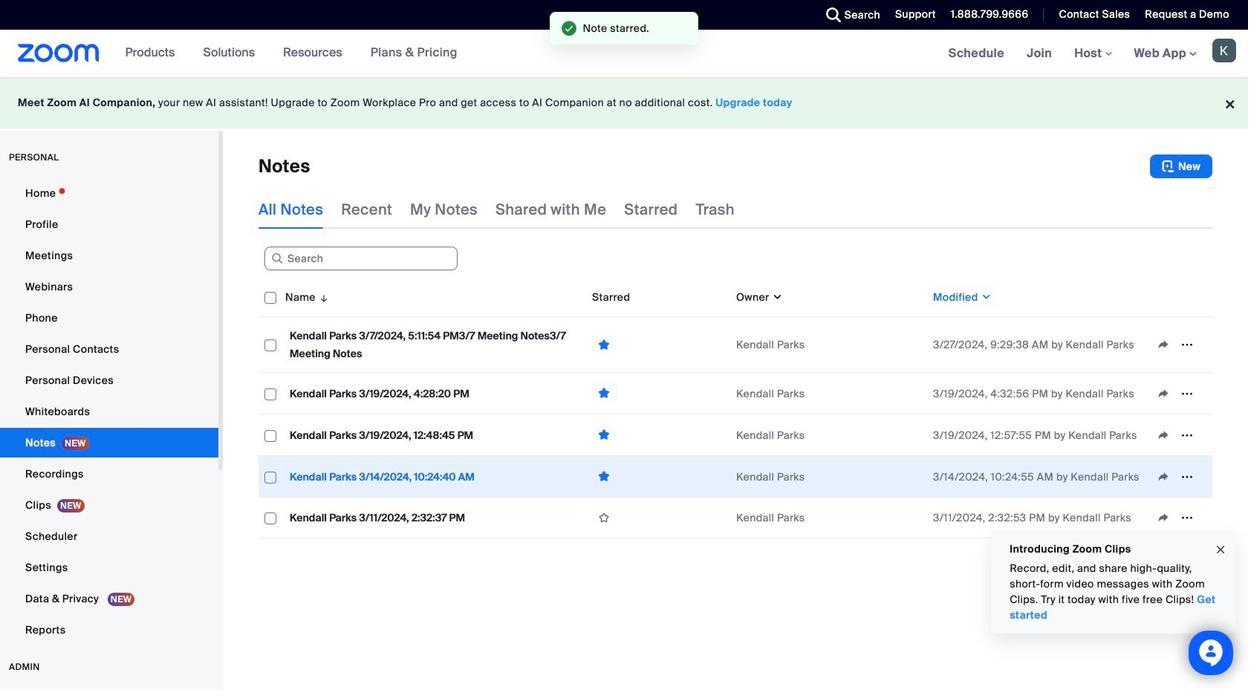 Task type: vqa. For each thing, say whether or not it's contained in the screenshot.
the bottom contacts
no



Task type: describe. For each thing, give the bounding box(es) containing it.
kendall parks 3/19/2024, 12:48:45 pm starred image
[[592, 428, 616, 442]]

kendall parks 3/14/2024, 10:24:40 am starred image
[[592, 470, 616, 484]]

kendall parks 3/19/2024, 4:28:20 pm starred image
[[592, 387, 616, 401]]

meetings navigation
[[938, 30, 1249, 78]]

product information navigation
[[114, 30, 469, 77]]

more options for kendall parks 3/19/2024, 4:28:20 pm image
[[1176, 387, 1200, 400]]

tabs of all notes page tab list
[[259, 190, 735, 229]]

Search text field
[[265, 247, 458, 271]]

more options for kendall parks 3/7/2024, 5:11:54 pm3/7 meeting notes3/7 meeting notes image
[[1176, 338, 1200, 352]]

more options for kendall parks 3/11/2024, 2:32:37 pm image
[[1176, 511, 1200, 525]]

personal menu menu
[[0, 178, 219, 647]]

kendall parks 3/7/2024, 5:11:54 pm3/7 meeting notes3/7 meeting notes starred image
[[592, 338, 616, 352]]



Task type: locate. For each thing, give the bounding box(es) containing it.
more options for kendall parks 3/14/2024, 10:24:40 am image
[[1176, 470, 1200, 484]]

zoom logo image
[[18, 44, 99, 62]]

kendall parks 3/11/2024, 2:32:37 pm unstarred image
[[592, 511, 616, 525]]

profile picture image
[[1213, 39, 1237, 62]]

success image
[[562, 21, 577, 36]]

arrow down image
[[316, 288, 330, 306]]

banner
[[0, 30, 1249, 78]]

footer
[[0, 77, 1249, 129]]

more options for kendall parks 3/19/2024, 12:48:45 pm image
[[1176, 429, 1200, 442]]

down image
[[770, 290, 783, 305]]

application
[[259, 278, 1213, 539]]

close image
[[1215, 542, 1227, 559]]



